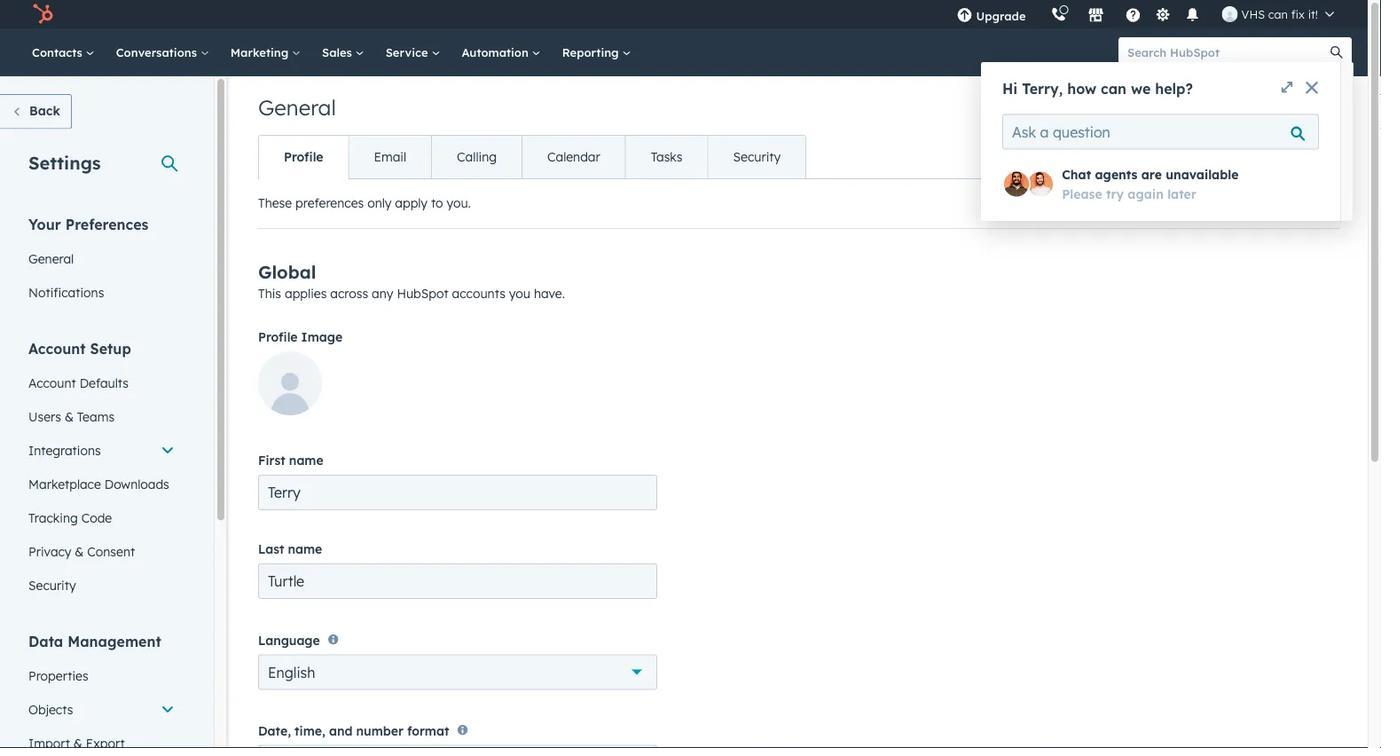 Task type: describe. For each thing, give the bounding box(es) containing it.
profile image
[[258, 329, 343, 345]]

these preferences only apply to you.
[[258, 195, 471, 211]]

settings image
[[1156, 8, 1172, 24]]

tracking code link
[[18, 501, 185, 535]]

notifications image
[[1185, 8, 1201, 24]]

security for the top security link
[[734, 149, 781, 165]]

tracking
[[28, 510, 78, 525]]

you.
[[447, 195, 471, 211]]

across
[[330, 286, 369, 301]]

data management
[[28, 632, 161, 650]]

setup
[[90, 339, 131, 357]]

profile for profile
[[284, 149, 324, 165]]

downloads
[[105, 476, 169, 492]]

vhs can fix it! button
[[1212, 0, 1346, 28]]

time,
[[295, 723, 326, 739]]

first
[[258, 453, 286, 468]]

account for account setup
[[28, 339, 86, 357]]

sales link
[[312, 28, 375, 76]]

name for last name
[[288, 541, 322, 557]]

general link
[[18, 242, 185, 276]]

back
[[29, 103, 60, 118]]

last name
[[258, 541, 322, 557]]

marketplace downloads
[[28, 476, 169, 492]]

can
[[1269, 7, 1289, 21]]

notifications
[[28, 284, 104, 300]]

account setup
[[28, 339, 131, 357]]

sales
[[322, 45, 356, 59]]

1 vertical spatial security link
[[18, 568, 185, 602]]

users & teams link
[[18, 400, 185, 434]]

notifications button
[[1178, 0, 1208, 28]]

calendar link
[[522, 136, 625, 178]]

your preferences
[[28, 215, 149, 233]]

0 vertical spatial general
[[258, 94, 336, 121]]

your preferences element
[[18, 214, 185, 309]]

preferences
[[296, 195, 364, 211]]

help image
[[1126, 8, 1142, 24]]

code
[[81, 510, 112, 525]]

terry turtle image
[[1223, 6, 1239, 22]]

reporting link
[[552, 28, 642, 76]]

Last name text field
[[258, 564, 658, 599]]

reporting
[[562, 45, 623, 59]]

tracking code
[[28, 510, 112, 525]]

defaults
[[80, 375, 129, 391]]

conversations
[[116, 45, 200, 59]]

global
[[258, 261, 316, 283]]

date,
[[258, 723, 291, 739]]

english button
[[258, 654, 658, 690]]

properties link
[[18, 659, 185, 693]]

marketplace downloads link
[[18, 467, 185, 501]]

apply
[[395, 195, 428, 211]]

security for the bottom security link
[[28, 577, 76, 593]]

global this applies across any hubspot accounts you have.
[[258, 261, 565, 301]]

automation
[[462, 45, 532, 59]]

tasks
[[651, 149, 683, 165]]

account defaults
[[28, 375, 129, 391]]

last
[[258, 541, 284, 557]]

edit button
[[258, 351, 322, 422]]

notifications link
[[18, 276, 185, 309]]

objects
[[28, 702, 73, 717]]

general inside 'link'
[[28, 251, 74, 266]]

first name
[[258, 453, 324, 468]]

& for users
[[65, 409, 74, 424]]

vhs can fix it!
[[1242, 7, 1319, 21]]

account for account defaults
[[28, 375, 76, 391]]

profile link
[[259, 136, 348, 178]]

hubspot link
[[21, 4, 67, 25]]

vhs
[[1242, 7, 1266, 21]]

to
[[431, 195, 443, 211]]

automation link
[[451, 28, 552, 76]]

format
[[407, 723, 449, 739]]

upgrade image
[[957, 8, 973, 24]]

& for privacy
[[75, 544, 84, 559]]

tasks link
[[625, 136, 708, 178]]

only
[[368, 195, 392, 211]]

applies
[[285, 286, 327, 301]]

management
[[68, 632, 161, 650]]

settings
[[28, 151, 101, 174]]

0 vertical spatial security link
[[708, 136, 806, 178]]

contacts
[[32, 45, 86, 59]]



Task type: vqa. For each thing, say whether or not it's contained in the screenshot.
top the Create
no



Task type: locate. For each thing, give the bounding box(es) containing it.
settings link
[[1153, 5, 1175, 24]]

menu containing vhs can fix it!
[[945, 0, 1347, 28]]

these
[[258, 195, 292, 211]]

privacy
[[28, 544, 71, 559]]

& right privacy
[[75, 544, 84, 559]]

1 account from the top
[[28, 339, 86, 357]]

2 account from the top
[[28, 375, 76, 391]]

1 vertical spatial profile
[[258, 329, 298, 345]]

security inside navigation
[[734, 149, 781, 165]]

properties
[[28, 668, 88, 683]]

privacy & consent link
[[18, 535, 185, 568]]

marketplaces button
[[1078, 0, 1115, 28]]

1 vertical spatial general
[[28, 251, 74, 266]]

profile inside navigation
[[284, 149, 324, 165]]

number
[[356, 723, 404, 739]]

accounts
[[452, 286, 506, 301]]

marketplaces image
[[1089, 8, 1105, 24]]

Search HubSpot search field
[[1119, 37, 1337, 67]]

1 horizontal spatial security
[[734, 149, 781, 165]]

hubspot
[[397, 286, 449, 301]]

help button
[[1119, 0, 1149, 28]]

integrations
[[28, 442, 101, 458]]

1 horizontal spatial general
[[258, 94, 336, 121]]

name
[[289, 453, 324, 468], [288, 541, 322, 557]]

language
[[258, 632, 320, 648]]

have.
[[534, 286, 565, 301]]

security inside the account setup element
[[28, 577, 76, 593]]

&
[[65, 409, 74, 424], [75, 544, 84, 559]]

calling icon image
[[1051, 7, 1067, 23]]

navigation
[[258, 135, 807, 179]]

0 vertical spatial name
[[289, 453, 324, 468]]

english
[[268, 663, 316, 681]]

integrations button
[[18, 434, 185, 467]]

name right first
[[289, 453, 324, 468]]

data management element
[[18, 631, 185, 748]]

0 vertical spatial security
[[734, 149, 781, 165]]

navigation containing profile
[[258, 135, 807, 179]]

1 vertical spatial security
[[28, 577, 76, 593]]

users
[[28, 409, 61, 424]]

profile up 'preferences'
[[284, 149, 324, 165]]

image
[[301, 329, 343, 345]]

profile for profile image
[[258, 329, 298, 345]]

First name text field
[[258, 475, 658, 510]]

menu
[[945, 0, 1347, 28]]

security link
[[708, 136, 806, 178], [18, 568, 185, 602]]

marketing
[[231, 45, 292, 59]]

1 vertical spatial account
[[28, 375, 76, 391]]

conversations link
[[105, 28, 220, 76]]

service
[[386, 45, 432, 59]]

calling
[[457, 149, 497, 165]]

contacts link
[[21, 28, 105, 76]]

calling icon button
[[1044, 2, 1074, 26]]

menu item
[[1039, 0, 1042, 28]]

preferences
[[65, 215, 149, 233]]

users & teams
[[28, 409, 115, 424]]

calling link
[[431, 136, 522, 178]]

1 vertical spatial &
[[75, 544, 84, 559]]

0 vertical spatial profile
[[284, 149, 324, 165]]

& right users
[[65, 409, 74, 424]]

profile
[[284, 149, 324, 165], [258, 329, 298, 345]]

upgrade
[[977, 8, 1027, 23]]

service link
[[375, 28, 451, 76]]

general up profile link
[[258, 94, 336, 121]]

you
[[509, 286, 531, 301]]

email
[[374, 149, 407, 165]]

objects button
[[18, 693, 185, 726]]

0 horizontal spatial &
[[65, 409, 74, 424]]

privacy & consent
[[28, 544, 135, 559]]

0 vertical spatial &
[[65, 409, 74, 424]]

data
[[28, 632, 63, 650]]

marketplace
[[28, 476, 101, 492]]

date, time, and number format
[[258, 723, 449, 739]]

email link
[[348, 136, 431, 178]]

account setup element
[[18, 339, 185, 602]]

account up account defaults
[[28, 339, 86, 357]]

back link
[[0, 94, 72, 129]]

account
[[28, 339, 86, 357], [28, 375, 76, 391]]

1 horizontal spatial &
[[75, 544, 84, 559]]

0 horizontal spatial security
[[28, 577, 76, 593]]

0 vertical spatial account
[[28, 339, 86, 357]]

any
[[372, 286, 394, 301]]

and
[[329, 723, 353, 739]]

name for first name
[[289, 453, 324, 468]]

general down 'your'
[[28, 251, 74, 266]]

1 vertical spatial name
[[288, 541, 322, 557]]

search button
[[1322, 37, 1353, 67]]

marketing link
[[220, 28, 312, 76]]

name right last
[[288, 541, 322, 557]]

account defaults link
[[18, 366, 185, 400]]

search image
[[1331, 46, 1344, 59]]

your
[[28, 215, 61, 233]]

consent
[[87, 544, 135, 559]]

teams
[[77, 409, 115, 424]]

0 horizontal spatial security link
[[18, 568, 185, 602]]

account up users
[[28, 375, 76, 391]]

calendar
[[548, 149, 601, 165]]

general
[[258, 94, 336, 121], [28, 251, 74, 266]]

profile left image
[[258, 329, 298, 345]]

hubspot image
[[32, 4, 53, 25]]

1 horizontal spatial security link
[[708, 136, 806, 178]]

0 horizontal spatial general
[[28, 251, 74, 266]]



